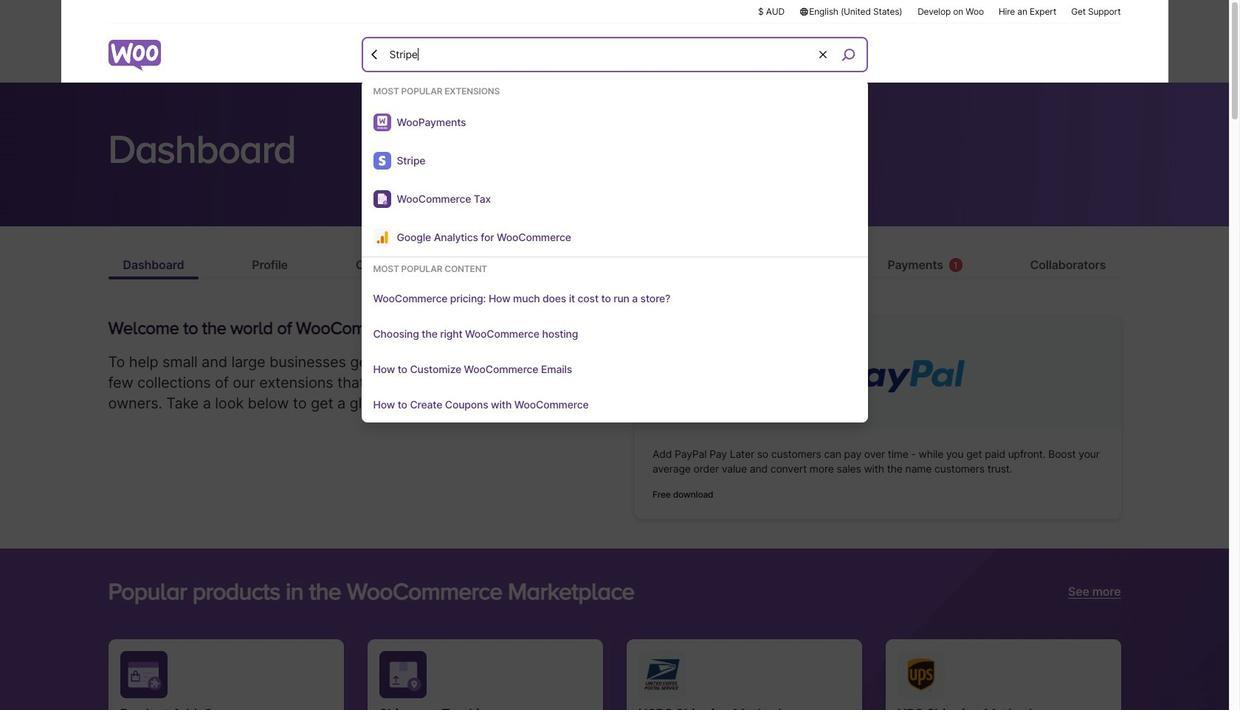 Task type: locate. For each thing, give the bounding box(es) containing it.
1 vertical spatial group
[[361, 264, 868, 423]]

group
[[361, 86, 868, 258], [361, 264, 868, 423]]

0 vertical spatial group
[[361, 86, 868, 258]]

Find extensions, themes, guides, and more… search field
[[386, 39, 817, 70]]

None search field
[[361, 37, 868, 423]]

list box
[[361, 86, 868, 423]]



Task type: describe. For each thing, give the bounding box(es) containing it.
1 group from the top
[[361, 86, 868, 258]]

close search image
[[367, 47, 382, 62]]

2 group from the top
[[361, 264, 868, 423]]



Task type: vqa. For each thing, say whether or not it's contained in the screenshot.
find extensions, themes, guides, and more… search field on the top
yes



